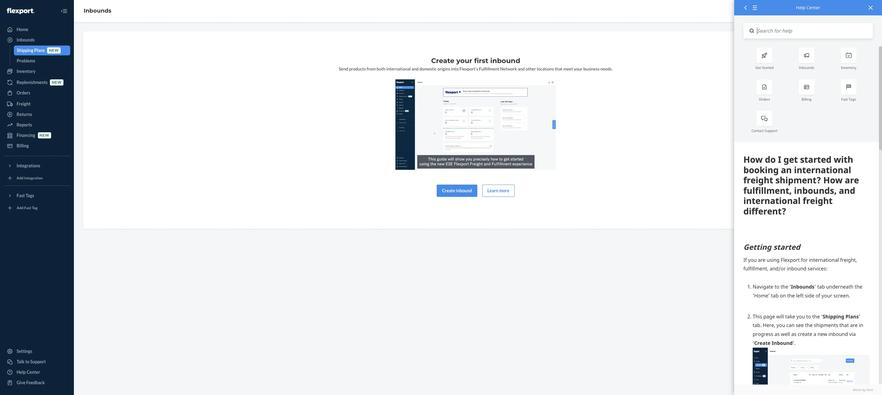 Task type: locate. For each thing, give the bounding box(es) containing it.
support down settings link
[[30, 360, 46, 365]]

add fast tag link
[[4, 203, 70, 213]]

1 horizontal spatial help center
[[796, 5, 821, 10]]

add fast tag
[[17, 206, 38, 211]]

orders link
[[4, 88, 70, 98]]

create your first inbound send products from both international and domestic origins into flexport's fulfillment network and other locations that meet your business needs.
[[339, 57, 613, 71]]

1 horizontal spatial billing
[[802, 97, 812, 102]]

1 vertical spatial inbound
[[456, 188, 472, 193]]

elevio by dixa link
[[744, 388, 873, 393]]

into
[[451, 66, 459, 71]]

add left tag
[[17, 206, 23, 211]]

1 vertical spatial new
[[52, 80, 62, 85]]

0 vertical spatial inbound
[[491, 57, 520, 65]]

close navigation image
[[60, 7, 68, 15]]

and left "domestic"
[[412, 66, 419, 71]]

video element
[[395, 79, 556, 170]]

inbound left learn
[[456, 188, 472, 193]]

help center down to
[[17, 370, 40, 375]]

tags
[[849, 97, 856, 102], [26, 193, 34, 198]]

0 horizontal spatial inbound
[[456, 188, 472, 193]]

contact support
[[752, 128, 778, 133]]

0 horizontal spatial inventory
[[17, 69, 36, 74]]

fast inside dropdown button
[[17, 193, 25, 198]]

Search search field
[[754, 23, 873, 39]]

1 add from the top
[[17, 176, 23, 181]]

1 horizontal spatial your
[[574, 66, 583, 71]]

integration
[[24, 176, 43, 181]]

1 vertical spatial orders
[[759, 97, 770, 102]]

inbound inside create your first inbound send products from both international and domestic origins into flexport's fulfillment network and other locations that meet your business needs.
[[491, 57, 520, 65]]

flexport logo image
[[7, 8, 34, 14]]

home link
[[4, 25, 70, 35]]

inventory link
[[4, 67, 70, 76]]

1 vertical spatial add
[[17, 206, 23, 211]]

0 horizontal spatial support
[[30, 360, 46, 365]]

fast
[[842, 97, 848, 102], [17, 193, 25, 198], [24, 206, 31, 211]]

your
[[457, 57, 472, 65], [574, 66, 583, 71]]

problems link
[[14, 56, 70, 66]]

1 vertical spatial fast
[[17, 193, 25, 198]]

inbound up network
[[491, 57, 520, 65]]

0 horizontal spatial and
[[412, 66, 419, 71]]

2 add from the top
[[17, 206, 23, 211]]

1 horizontal spatial support
[[765, 128, 778, 133]]

and left other on the top of the page
[[518, 66, 525, 71]]

1 horizontal spatial orders
[[759, 97, 770, 102]]

support inside talk to support button
[[30, 360, 46, 365]]

1 vertical spatial billing
[[17, 143, 29, 149]]

0 horizontal spatial tags
[[26, 193, 34, 198]]

international
[[386, 66, 411, 71]]

1 horizontal spatial and
[[518, 66, 525, 71]]

0 vertical spatial orders
[[17, 90, 30, 96]]

1 horizontal spatial help
[[796, 5, 806, 10]]

origins
[[438, 66, 450, 71]]

meet
[[564, 66, 573, 71]]

help center up 'search' search box
[[796, 5, 821, 10]]

add
[[17, 176, 23, 181], [17, 206, 23, 211]]

your up flexport's
[[457, 57, 472, 65]]

new down the reports link
[[40, 133, 49, 138]]

0 horizontal spatial billing
[[17, 143, 29, 149]]

1 horizontal spatial inbounds
[[84, 7, 111, 14]]

0 horizontal spatial inbounds link
[[4, 35, 70, 45]]

1 horizontal spatial inbound
[[491, 57, 520, 65]]

1 vertical spatial inbounds link
[[4, 35, 70, 45]]

give feedback
[[17, 381, 45, 386]]

0 vertical spatial add
[[17, 176, 23, 181]]

returns
[[17, 112, 32, 117]]

1 vertical spatial tags
[[26, 193, 34, 198]]

0 vertical spatial inbounds
[[84, 7, 111, 14]]

integrations button
[[4, 161, 70, 171]]

get
[[756, 65, 761, 70]]

fast tags
[[842, 97, 856, 102], [17, 193, 34, 198]]

inbounds
[[84, 7, 111, 14], [17, 37, 35, 43], [799, 65, 815, 70]]

learn more button
[[482, 185, 515, 197]]

create inside create your first inbound send products from both international and domestic origins into flexport's fulfillment network and other locations that meet your business needs.
[[431, 57, 455, 65]]

0 horizontal spatial orders
[[17, 90, 30, 96]]

replenishments
[[17, 80, 48, 85]]

support right contact
[[765, 128, 778, 133]]

inbound inside button
[[456, 188, 472, 193]]

0 vertical spatial create
[[431, 57, 455, 65]]

center
[[807, 5, 821, 10], [27, 370, 40, 375]]

0 horizontal spatial help center
[[17, 370, 40, 375]]

returns link
[[4, 110, 70, 120]]

orders
[[17, 90, 30, 96], [759, 97, 770, 102]]

help up 'search' search box
[[796, 5, 806, 10]]

1 vertical spatial your
[[574, 66, 583, 71]]

that
[[555, 66, 563, 71]]

inbounds link
[[84, 7, 111, 14], [4, 35, 70, 45]]

1 vertical spatial support
[[30, 360, 46, 365]]

0 horizontal spatial help
[[17, 370, 26, 375]]

billing link
[[4, 141, 70, 151]]

locations
[[537, 66, 554, 71]]

0 vertical spatial center
[[807, 5, 821, 10]]

help
[[796, 5, 806, 10], [17, 370, 26, 375]]

feedback
[[26, 381, 45, 386]]

1 horizontal spatial inventory
[[841, 65, 857, 70]]

1 horizontal spatial inbounds link
[[84, 7, 111, 14]]

get started
[[756, 65, 774, 70]]

fulfillment
[[479, 66, 499, 71]]

add inside "link"
[[17, 176, 23, 181]]

0 horizontal spatial inbounds
[[17, 37, 35, 43]]

add left integration
[[17, 176, 23, 181]]

help center
[[796, 5, 821, 10], [17, 370, 40, 375]]

2 horizontal spatial inbounds
[[799, 65, 815, 70]]

your right meet
[[574, 66, 583, 71]]

1 vertical spatial center
[[27, 370, 40, 375]]

0 horizontal spatial center
[[27, 370, 40, 375]]

inventory inside inventory link
[[17, 69, 36, 74]]

give feedback button
[[4, 378, 70, 388]]

new right the plans
[[49, 48, 59, 53]]

billing
[[802, 97, 812, 102], [17, 143, 29, 149]]

2 vertical spatial fast
[[24, 206, 31, 211]]

add integration
[[17, 176, 43, 181]]

1 vertical spatial create
[[442, 188, 455, 193]]

started
[[762, 65, 774, 70]]

help up give
[[17, 370, 26, 375]]

0 vertical spatial support
[[765, 128, 778, 133]]

contact
[[752, 128, 764, 133]]

reports
[[17, 122, 32, 128]]

1 horizontal spatial tags
[[849, 97, 856, 102]]

create
[[431, 57, 455, 65], [442, 188, 455, 193]]

inbound
[[491, 57, 520, 65], [456, 188, 472, 193]]

new
[[49, 48, 59, 53], [52, 80, 62, 85], [40, 133, 49, 138]]

0 horizontal spatial fast tags
[[17, 193, 34, 198]]

new up orders "link" at top
[[52, 80, 62, 85]]

1 vertical spatial fast tags
[[17, 193, 34, 198]]

support
[[765, 128, 778, 133], [30, 360, 46, 365]]

0 vertical spatial new
[[49, 48, 59, 53]]

fast tags button
[[4, 191, 70, 201]]

center down talk to support on the left of the page
[[27, 370, 40, 375]]

give
[[17, 381, 25, 386]]

create inside button
[[442, 188, 455, 193]]

home
[[17, 27, 28, 32]]

2 vertical spatial new
[[40, 133, 49, 138]]

0 vertical spatial inbounds link
[[84, 7, 111, 14]]

0 vertical spatial fast
[[842, 97, 848, 102]]

inventory
[[841, 65, 857, 70], [17, 69, 36, 74]]

1 horizontal spatial fast tags
[[842, 97, 856, 102]]

center up 'search' search box
[[807, 5, 821, 10]]

and
[[412, 66, 419, 71], [518, 66, 525, 71]]

create for inbound
[[442, 188, 455, 193]]

0 horizontal spatial your
[[457, 57, 472, 65]]

orders inside "link"
[[17, 90, 30, 96]]

learn more
[[488, 188, 509, 193]]



Task type: vqa. For each thing, say whether or not it's contained in the screenshot.
more
yes



Task type: describe. For each thing, give the bounding box(es) containing it.
0 vertical spatial fast tags
[[842, 97, 856, 102]]

new for financing
[[40, 133, 49, 138]]

2 and from the left
[[518, 66, 525, 71]]

learn
[[488, 188, 498, 193]]

new for shipping plans
[[49, 48, 59, 53]]

first
[[474, 57, 489, 65]]

from
[[367, 66, 376, 71]]

1 and from the left
[[412, 66, 419, 71]]

0 vertical spatial help center
[[796, 5, 821, 10]]

shipping
[[17, 48, 33, 53]]

settings
[[17, 349, 32, 354]]

1 horizontal spatial center
[[807, 5, 821, 10]]

shipping plans
[[17, 48, 45, 53]]

1 vertical spatial help
[[17, 370, 26, 375]]

products
[[349, 66, 366, 71]]

add integration link
[[4, 173, 70, 183]]

add for add fast tag
[[17, 206, 23, 211]]

network
[[500, 66, 517, 71]]

problems
[[17, 58, 35, 63]]

needs.
[[601, 66, 613, 71]]

help center link
[[4, 368, 70, 378]]

elevio
[[853, 388, 862, 392]]

create for your
[[431, 57, 455, 65]]

freight
[[17, 101, 31, 107]]

flexport's
[[460, 66, 478, 71]]

add for add integration
[[17, 176, 23, 181]]

fast tags inside dropdown button
[[17, 193, 34, 198]]

create inbound
[[442, 188, 472, 193]]

more
[[499, 188, 509, 193]]

business
[[584, 66, 600, 71]]

tags inside dropdown button
[[26, 193, 34, 198]]

plans
[[34, 48, 45, 53]]

send
[[339, 66, 348, 71]]

create inbound button
[[437, 185, 477, 197]]

dixa
[[867, 388, 873, 392]]

integrations
[[17, 163, 40, 169]]

0 vertical spatial tags
[[849, 97, 856, 102]]

other
[[526, 66, 536, 71]]

0 vertical spatial help
[[796, 5, 806, 10]]

freight link
[[4, 99, 70, 109]]

domestic
[[420, 66, 437, 71]]

financing
[[17, 133, 35, 138]]

1 vertical spatial inbounds
[[17, 37, 35, 43]]

0 vertical spatial billing
[[802, 97, 812, 102]]

new for replenishments
[[52, 80, 62, 85]]

0 vertical spatial your
[[457, 57, 472, 65]]

talk to support
[[17, 360, 46, 365]]

talk
[[17, 360, 24, 365]]

both
[[377, 66, 386, 71]]

elevio by dixa
[[853, 388, 873, 392]]

by
[[863, 388, 866, 392]]

talk to support button
[[4, 357, 70, 367]]

2 vertical spatial inbounds
[[799, 65, 815, 70]]

tag
[[32, 206, 38, 211]]

reports link
[[4, 120, 70, 130]]

1 vertical spatial help center
[[17, 370, 40, 375]]

to
[[25, 360, 29, 365]]

settings link
[[4, 347, 70, 357]]



